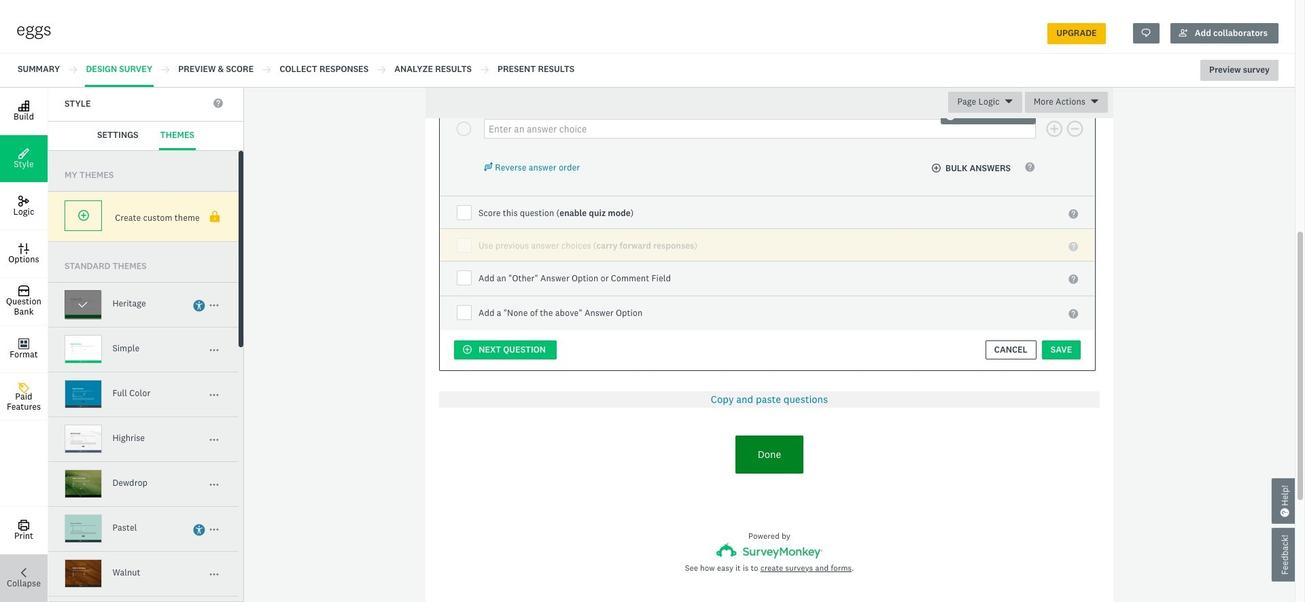 Task type: locate. For each thing, give the bounding box(es) containing it.
surveymonkey image
[[716, 543, 823, 559]]

None radio
[[457, 122, 471, 136]]

None radio
[[457, 58, 471, 72]]



Task type: vqa. For each thing, say whether or not it's contained in the screenshot.
KELLOGG'S Image at the top of page
no



